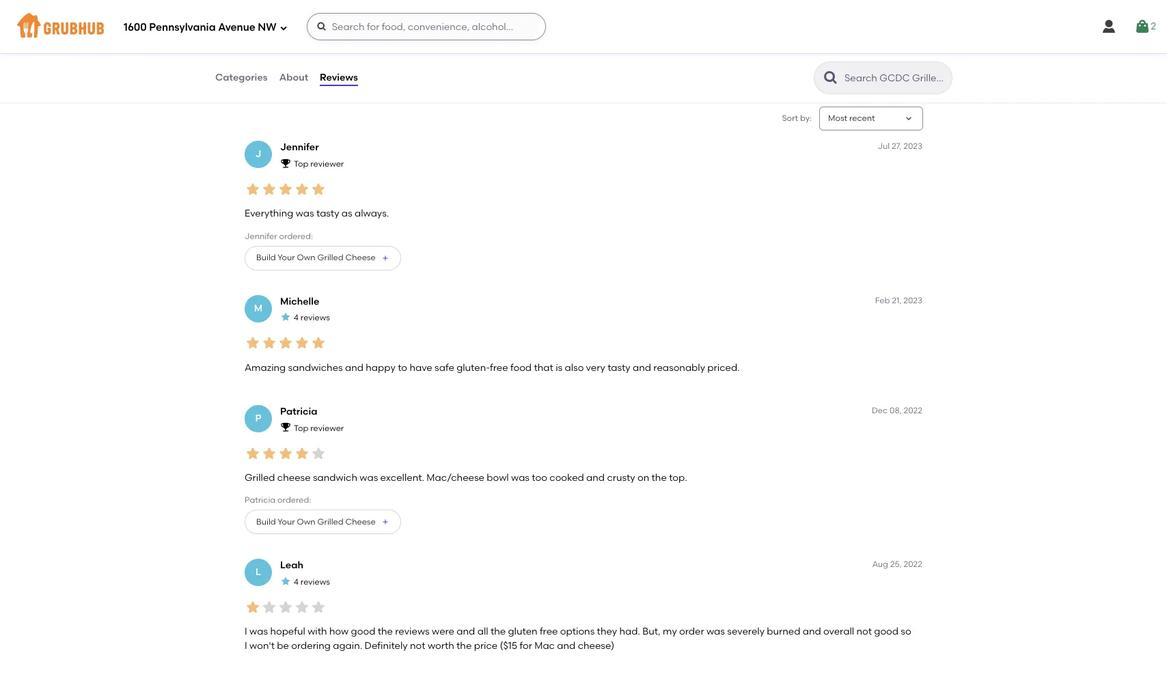 Task type: locate. For each thing, give the bounding box(es) containing it.
2 good from the left
[[874, 626, 899, 638]]

1 trophy icon image from the top
[[280, 158, 291, 169]]

2 plus icon image from the top
[[381, 518, 389, 527]]

1 vertical spatial plus icon image
[[381, 518, 389, 527]]

4 down leah
[[294, 578, 299, 587]]

i
[[245, 626, 247, 638], [245, 640, 247, 652]]

i left won't
[[245, 640, 247, 652]]

good up "again."
[[351, 626, 375, 638]]

plus icon image down excellent. at the bottom left
[[381, 518, 389, 527]]

top reviewer
[[294, 159, 344, 169], [294, 423, 344, 433]]

1 2022 from the top
[[904, 406, 923, 416]]

0 vertical spatial patricia
[[280, 406, 318, 418]]

is
[[556, 362, 563, 374]]

free
[[490, 362, 508, 374], [540, 626, 558, 638]]

feb 21, 2023
[[875, 296, 923, 305]]

0 vertical spatial 4 reviews
[[294, 313, 330, 323]]

not right overall
[[857, 626, 872, 638]]

1 horizontal spatial not
[[857, 626, 872, 638]]

plus icon image
[[381, 254, 389, 262], [381, 518, 389, 527]]

0 vertical spatial 4
[[294, 313, 299, 323]]

build your own grilled cheese button for tasty
[[245, 246, 401, 271]]

97
[[318, 31, 328, 42]]

ordered: for was
[[279, 231, 313, 241]]

2 build your own grilled cheese from the top
[[256, 517, 376, 527]]

21,
[[892, 296, 902, 305]]

1 vertical spatial 4 reviews
[[294, 578, 330, 587]]

top reviewer up everything was tasty as always.
[[294, 159, 344, 169]]

0 horizontal spatial not
[[410, 640, 425, 652]]

0 vertical spatial grilled
[[317, 253, 344, 263]]

0 vertical spatial jennifer
[[280, 142, 319, 153]]

for
[[520, 640, 532, 652]]

grilled down sandwich
[[317, 517, 344, 527]]

0 horizontal spatial free
[[490, 362, 508, 374]]

patricia ordered:
[[245, 496, 311, 505]]

reviews down leah
[[301, 578, 330, 587]]

0 horizontal spatial tasty
[[316, 208, 339, 220]]

cheese down always.
[[346, 253, 376, 263]]

reviewer up everything was tasty as always.
[[310, 159, 344, 169]]

reviews button
[[319, 53, 359, 103]]

i left hopeful
[[245, 626, 247, 638]]

0 vertical spatial build your own grilled cheese
[[256, 253, 376, 263]]

jennifer
[[280, 142, 319, 153], [245, 231, 277, 241]]

1 vertical spatial build
[[256, 517, 276, 527]]

reviewer up sandwich
[[310, 423, 344, 433]]

and left overall
[[803, 626, 821, 638]]

1 vertical spatial build your own grilled cheese
[[256, 517, 376, 527]]

cheese for as
[[346, 253, 376, 263]]

0 vertical spatial cheese
[[346, 253, 376, 263]]

grilled up patricia ordered:
[[245, 472, 275, 484]]

4 reviews
[[294, 313, 330, 323], [294, 578, 330, 587]]

1 cheese from the top
[[346, 253, 376, 263]]

build your own grilled cheese button down sandwich
[[245, 510, 401, 535]]

reasonably
[[654, 362, 705, 374]]

2 reviewer from the top
[[310, 423, 344, 433]]

everything
[[245, 208, 293, 220]]

1 vertical spatial jennifer
[[245, 231, 277, 241]]

food right good
[[277, 45, 296, 55]]

by:
[[800, 113, 812, 123]]

your for was
[[278, 253, 295, 263]]

0 vertical spatial plus icon image
[[381, 254, 389, 262]]

jennifer for jennifer ordered:
[[245, 231, 277, 241]]

1 vertical spatial 4
[[294, 578, 299, 587]]

2022 right 08,
[[904, 406, 923, 416]]

1 reviewer from the top
[[310, 159, 344, 169]]

1 own from the top
[[297, 253, 316, 263]]

2023 right 21,
[[904, 296, 923, 305]]

1 horizontal spatial food
[[511, 362, 532, 374]]

2 i from the top
[[245, 640, 247, 652]]

08,
[[890, 406, 902, 416]]

2 top reviewer from the top
[[294, 423, 344, 433]]

was left excellent. at the bottom left
[[360, 472, 378, 484]]

1 4 from the top
[[294, 313, 299, 323]]

top right p
[[294, 423, 308, 433]]

build your own grilled cheese button down everything was tasty as always.
[[245, 246, 401, 271]]

0 vertical spatial reviewer
[[310, 159, 344, 169]]

the right on
[[652, 472, 667, 484]]

build your own grilled cheese button for sandwich
[[245, 510, 401, 535]]

build your own grilled cheese for tasty
[[256, 253, 376, 263]]

build your own grilled cheese down patricia ordered:
[[256, 517, 376, 527]]

2 top from the top
[[294, 423, 308, 433]]

free left that
[[490, 362, 508, 374]]

1 top reviewer from the top
[[294, 159, 344, 169]]

1 vertical spatial trophy icon image
[[280, 422, 291, 433]]

gluten-
[[457, 362, 490, 374]]

2023
[[904, 142, 923, 151], [904, 296, 923, 305]]

delivery
[[318, 59, 348, 69]]

recent
[[849, 113, 875, 123]]

order down the correct
[[382, 59, 404, 69]]

2023 right '27,'
[[904, 142, 923, 151]]

won't
[[250, 640, 275, 652]]

0 vertical spatial tasty
[[316, 208, 339, 220]]

0 vertical spatial own
[[297, 253, 316, 263]]

how
[[329, 626, 349, 638]]

star icon image
[[245, 181, 261, 197], [261, 181, 277, 197], [277, 181, 294, 197], [294, 181, 310, 197], [310, 181, 327, 197], [280, 312, 291, 323], [245, 335, 261, 352], [261, 335, 277, 352], [277, 335, 294, 352], [294, 335, 310, 352], [310, 335, 327, 352], [245, 445, 261, 462], [261, 445, 277, 462], [277, 445, 294, 462], [294, 445, 310, 462], [310, 445, 327, 462], [280, 576, 291, 587], [245, 599, 261, 616], [261, 599, 277, 616], [277, 599, 294, 616], [294, 599, 310, 616], [310, 599, 327, 616]]

0 horizontal spatial jennifer
[[245, 231, 277, 241]]

cheese down sandwich
[[346, 517, 376, 527]]

1 vertical spatial patricia
[[245, 496, 276, 505]]

1 horizontal spatial good
[[874, 626, 899, 638]]

1 build from the top
[[256, 253, 276, 263]]

4 reviews down leah
[[294, 578, 330, 587]]

amazing sandwiches and happy to have safe gluten-free food that is also very tasty and reasonably priced.
[[245, 362, 740, 374]]

4
[[294, 313, 299, 323], [294, 578, 299, 587]]

2 build your own grilled cheese button from the top
[[245, 510, 401, 535]]

25,
[[890, 560, 902, 570]]

1 vertical spatial top
[[294, 423, 308, 433]]

2022 for i was hopeful with how good the reviews were and all the gluten free options they had. but, my order was severely burned and overall not good so i won't be ordering again. definitely not worth the price ($15 for mac and cheese)
[[904, 560, 923, 570]]

1 top from the top
[[294, 159, 308, 169]]

1 vertical spatial cheese
[[346, 517, 376, 527]]

0 vertical spatial order
[[382, 59, 404, 69]]

good left so
[[874, 626, 899, 638]]

2 vertical spatial reviews
[[395, 626, 430, 638]]

top
[[294, 159, 308, 169], [294, 423, 308, 433]]

and left happy
[[345, 362, 364, 374]]

worth
[[428, 640, 454, 652]]

1 horizontal spatial svg image
[[1135, 18, 1151, 35]]

1 vertical spatial reviewer
[[310, 423, 344, 433]]

own down jennifer ordered:
[[297, 253, 316, 263]]

own for was
[[297, 253, 316, 263]]

0 vertical spatial your
[[278, 253, 295, 263]]

free up mac on the bottom of the page
[[540, 626, 558, 638]]

1 vertical spatial your
[[278, 517, 295, 527]]

ordered: down everything was tasty as always.
[[279, 231, 313, 241]]

about button
[[279, 53, 309, 103]]

jennifer down "everything"
[[245, 231, 277, 241]]

caret down icon image
[[904, 113, 914, 124]]

1 vertical spatial own
[[297, 517, 316, 527]]

and left "all"
[[457, 626, 475, 638]]

0 vertical spatial build
[[256, 253, 276, 263]]

2022
[[904, 406, 923, 416], [904, 560, 923, 570]]

1 vertical spatial build your own grilled cheese button
[[245, 510, 401, 535]]

your
[[278, 253, 295, 263], [278, 517, 295, 527]]

1 build your own grilled cheese from the top
[[256, 253, 376, 263]]

0 horizontal spatial patricia
[[245, 496, 276, 505]]

trophy icon image for patricia
[[280, 422, 291, 433]]

Search GCDC Grilled Cheese Bar search field
[[843, 72, 948, 85]]

2 your from the top
[[278, 517, 295, 527]]

grilled for cheese
[[317, 517, 344, 527]]

1 horizontal spatial free
[[540, 626, 558, 638]]

1 horizontal spatial order
[[679, 626, 704, 638]]

were
[[432, 626, 455, 638]]

ordered:
[[279, 231, 313, 241], [278, 496, 311, 505]]

trophy icon image right p
[[280, 422, 291, 433]]

order right my at the right bottom of page
[[679, 626, 704, 638]]

2 own from the top
[[297, 517, 316, 527]]

tasty left 'as'
[[316, 208, 339, 220]]

plus icon image down always.
[[381, 254, 389, 262]]

not
[[857, 626, 872, 638], [410, 640, 425, 652]]

ordered: down cheese
[[278, 496, 311, 505]]

1 vertical spatial 2023
[[904, 296, 923, 305]]

reviews down michelle
[[301, 313, 330, 323]]

svg image
[[1101, 18, 1118, 35], [279, 24, 288, 32]]

1600 pennsylvania avenue nw
[[124, 21, 277, 33]]

jennifer right 'j'
[[280, 142, 319, 153]]

your down patricia ordered:
[[278, 517, 295, 527]]

4 down michelle
[[294, 313, 299, 323]]

0 vertical spatial reviews
[[301, 313, 330, 323]]

0 vertical spatial 2023
[[904, 142, 923, 151]]

your down jennifer ordered:
[[278, 253, 295, 263]]

2 build from the top
[[256, 517, 276, 527]]

4 reviews for michelle
[[294, 313, 330, 323]]

again.
[[333, 640, 362, 652]]

too
[[532, 472, 547, 484]]

svg image
[[1135, 18, 1151, 35], [316, 21, 327, 32]]

94 good food
[[253, 31, 296, 55]]

the
[[652, 472, 667, 484], [378, 626, 393, 638], [491, 626, 506, 638], [457, 640, 472, 652]]

jennifer for jennifer
[[280, 142, 319, 153]]

1 build your own grilled cheese button from the top
[[245, 246, 401, 271]]

sort by:
[[782, 113, 812, 123]]

food
[[277, 45, 296, 55], [511, 362, 532, 374]]

own down patricia ordered:
[[297, 517, 316, 527]]

0 vertical spatial 2022
[[904, 406, 923, 416]]

build down patricia ordered:
[[256, 517, 276, 527]]

build your own grilled cheese button
[[245, 246, 401, 271], [245, 510, 401, 535]]

categories button
[[215, 53, 268, 103]]

0 horizontal spatial food
[[277, 45, 296, 55]]

1 vertical spatial top reviewer
[[294, 423, 344, 433]]

build your own grilled cheese
[[256, 253, 376, 263], [256, 517, 376, 527]]

top reviewer up sandwich
[[294, 423, 344, 433]]

plus icon image for always.
[[381, 254, 389, 262]]

price
[[474, 640, 498, 652]]

1 vertical spatial 2022
[[904, 560, 923, 570]]

build your own grilled cheese down jennifer ordered:
[[256, 253, 376, 263]]

0 vertical spatial food
[[277, 45, 296, 55]]

have
[[410, 362, 432, 374]]

tasty right the very
[[608, 362, 631, 374]]

1 horizontal spatial patricia
[[280, 406, 318, 418]]

1 vertical spatial not
[[410, 640, 425, 652]]

not left worth on the bottom
[[410, 640, 425, 652]]

1 2023 from the top
[[904, 142, 923, 151]]

and left reasonably
[[633, 362, 651, 374]]

2023 for everything was tasty as always.
[[904, 142, 923, 151]]

top right 'j'
[[294, 159, 308, 169]]

1 vertical spatial tasty
[[608, 362, 631, 374]]

patricia
[[280, 406, 318, 418], [245, 496, 276, 505]]

build for grilled
[[256, 517, 276, 527]]

0 horizontal spatial svg image
[[316, 21, 327, 32]]

2 2022 from the top
[[904, 560, 923, 570]]

0 vertical spatial top reviewer
[[294, 159, 344, 169]]

1 4 reviews from the top
[[294, 313, 330, 323]]

2022 right the 25,
[[904, 560, 923, 570]]

reviews up definitely
[[395, 626, 430, 638]]

0 vertical spatial ordered:
[[279, 231, 313, 241]]

build down jennifer ordered:
[[256, 253, 276, 263]]

sandwiches
[[288, 362, 343, 374]]

2 4 reviews from the top
[[294, 578, 330, 587]]

trophy icon image right 'j'
[[280, 158, 291, 169]]

2 2023 from the top
[[904, 296, 923, 305]]

cheese for was
[[346, 517, 376, 527]]

1 horizontal spatial jennifer
[[280, 142, 319, 153]]

0 vertical spatial trophy icon image
[[280, 158, 291, 169]]

your for cheese
[[278, 517, 295, 527]]

svg image left 2 button on the top of the page
[[1101, 18, 1118, 35]]

4 for michelle
[[294, 313, 299, 323]]

1 vertical spatial ordered:
[[278, 496, 311, 505]]

good
[[253, 45, 275, 55]]

1 horizontal spatial tasty
[[608, 362, 631, 374]]

4 reviews down michelle
[[294, 313, 330, 323]]

free inside i was hopeful with how good the reviews were and all the gluten free options they had. but, my order was severely burned and overall not good so i won't be ordering again. definitely not worth the price ($15 for mac and cheese)
[[540, 626, 558, 638]]

order
[[382, 59, 404, 69], [679, 626, 704, 638]]

0 horizontal spatial order
[[382, 59, 404, 69]]

top for jennifer
[[294, 159, 308, 169]]

0 vertical spatial top
[[294, 159, 308, 169]]

was
[[296, 208, 314, 220], [360, 472, 378, 484], [511, 472, 530, 484], [250, 626, 268, 638], [707, 626, 725, 638]]

1 vertical spatial free
[[540, 626, 558, 638]]

food left that
[[511, 362, 532, 374]]

dec 08, 2022
[[872, 406, 923, 416]]

top reviewer for jennifer
[[294, 159, 344, 169]]

1 vertical spatial reviews
[[301, 578, 330, 587]]

0 vertical spatial not
[[857, 626, 872, 638]]

reviews for leah
[[301, 578, 330, 587]]

grilled down everything was tasty as always.
[[317, 253, 344, 263]]

svg image right nw
[[279, 24, 288, 32]]

options
[[560, 626, 595, 638]]

0 horizontal spatial good
[[351, 626, 375, 638]]

2 4 from the top
[[294, 578, 299, 587]]

the left price
[[457, 640, 472, 652]]

2 vertical spatial grilled
[[317, 517, 344, 527]]

ordering
[[291, 640, 331, 652]]

1 vertical spatial i
[[245, 640, 247, 652]]

time
[[331, 45, 349, 55]]

1 your from the top
[[278, 253, 295, 263]]

2 cheese from the top
[[346, 517, 376, 527]]

m
[[254, 303, 263, 314]]

0 vertical spatial build your own grilled cheese button
[[245, 246, 401, 271]]

1 vertical spatial order
[[679, 626, 704, 638]]

trophy icon image
[[280, 158, 291, 169], [280, 422, 291, 433]]

1 plus icon image from the top
[[381, 254, 389, 262]]

1 vertical spatial grilled
[[245, 472, 275, 484]]

0 vertical spatial i
[[245, 626, 247, 638]]

2 trophy icon image from the top
[[280, 422, 291, 433]]



Task type: vqa. For each thing, say whether or not it's contained in the screenshot.
Check icon
no



Task type: describe. For each thing, give the bounding box(es) containing it.
was left 'too'
[[511, 472, 530, 484]]

1 i from the top
[[245, 626, 247, 638]]

hopeful
[[270, 626, 305, 638]]

as
[[342, 208, 352, 220]]

trophy icon image for jennifer
[[280, 158, 291, 169]]

my
[[663, 626, 677, 638]]

94
[[253, 31, 264, 42]]

1 good from the left
[[351, 626, 375, 638]]

overall
[[824, 626, 854, 638]]

j
[[255, 148, 261, 160]]

p
[[255, 413, 262, 424]]

they
[[597, 626, 617, 638]]

27,
[[892, 142, 902, 151]]

always.
[[355, 208, 389, 220]]

cooked
[[550, 472, 584, 484]]

be
[[277, 640, 289, 652]]

own for cheese
[[297, 517, 316, 527]]

97 on time delivery
[[318, 31, 349, 69]]

on
[[638, 472, 649, 484]]

most recent
[[828, 113, 875, 123]]

everything was tasty as always.
[[245, 208, 389, 220]]

most
[[828, 113, 848, 123]]

4 reviews for leah
[[294, 578, 330, 587]]

gluten
[[508, 626, 538, 638]]

top for patricia
[[294, 423, 308, 433]]

search icon image
[[823, 70, 839, 86]]

happy
[[366, 362, 396, 374]]

sandwich
[[313, 472, 357, 484]]

severely
[[727, 626, 765, 638]]

aug
[[872, 560, 888, 570]]

cheese)
[[578, 640, 615, 652]]

reviews for michelle
[[301, 313, 330, 323]]

the up definitely
[[378, 626, 393, 638]]

that
[[534, 362, 553, 374]]

order inside 95 correct order
[[382, 59, 404, 69]]

michelle
[[280, 296, 319, 307]]

amazing
[[245, 362, 286, 374]]

2023 for amazing sandwiches and happy to have safe gluten-free food that is also very tasty and reasonably priced.
[[904, 296, 923, 305]]

reviewer for patricia
[[310, 423, 344, 433]]

top reviewer for patricia
[[294, 423, 344, 433]]

1 horizontal spatial svg image
[[1101, 18, 1118, 35]]

mac/cheese
[[427, 472, 485, 484]]

patricia for patricia
[[280, 406, 318, 418]]

food inside 94 good food
[[277, 45, 296, 55]]

aug 25, 2022
[[872, 560, 923, 570]]

was up jennifer ordered:
[[296, 208, 314, 220]]

main navigation navigation
[[0, 0, 1167, 53]]

so
[[901, 626, 912, 638]]

cheese
[[277, 472, 311, 484]]

l
[[256, 567, 261, 578]]

leah
[[280, 560, 303, 572]]

Search for food, convenience, alcohol... search field
[[307, 13, 546, 40]]

0 vertical spatial free
[[490, 362, 508, 374]]

about
[[279, 72, 308, 83]]

the right "all"
[[491, 626, 506, 638]]

reviews inside i was hopeful with how good the reviews were and all the gluten free options they had. but, my order was severely burned and overall not good so i won't be ordering again. definitely not worth the price ($15 for mac and cheese)
[[395, 626, 430, 638]]

1600
[[124, 21, 147, 33]]

with
[[308, 626, 327, 638]]

patricia for patricia ordered:
[[245, 496, 276, 505]]

priced.
[[708, 362, 740, 374]]

avenue
[[218, 21, 255, 33]]

order inside i was hopeful with how good the reviews were and all the gluten free options they had. but, my order was severely burned and overall not good so i won't be ordering again. definitely not worth the price ($15 for mac and cheese)
[[679, 626, 704, 638]]

feb
[[875, 296, 890, 305]]

dec
[[872, 406, 888, 416]]

ordered: for cheese
[[278, 496, 311, 505]]

build your own grilled cheese for sandwich
[[256, 517, 376, 527]]

burned
[[767, 626, 801, 638]]

had.
[[620, 626, 640, 638]]

categories
[[215, 72, 268, 83]]

jul
[[878, 142, 890, 151]]

reviewer for jennifer
[[310, 159, 344, 169]]

and left 'crusty'
[[586, 472, 605, 484]]

and down options
[[557, 640, 576, 652]]

4 for leah
[[294, 578, 299, 587]]

1 vertical spatial food
[[511, 362, 532, 374]]

plus icon image for excellent.
[[381, 518, 389, 527]]

svg image inside 2 button
[[1135, 18, 1151, 35]]

($15
[[500, 640, 517, 652]]

0 horizontal spatial svg image
[[279, 24, 288, 32]]

jul 27, 2023
[[878, 142, 923, 151]]

very
[[586, 362, 605, 374]]

pennsylvania
[[149, 21, 216, 33]]

safe
[[435, 362, 454, 374]]

definitely
[[365, 640, 408, 652]]

top.
[[669, 472, 687, 484]]

95 correct order
[[382, 31, 413, 69]]

all
[[478, 626, 488, 638]]

but,
[[643, 626, 661, 638]]

bowl
[[487, 472, 509, 484]]

was left severely
[[707, 626, 725, 638]]

95
[[382, 31, 394, 42]]

jennifer ordered:
[[245, 231, 313, 241]]

i was hopeful with how good the reviews were and all the gluten free options they had. but, my order was severely burned and overall not good so i won't be ordering again. definitely not worth the price ($15 for mac and cheese)
[[245, 626, 912, 652]]

grilled for was
[[317, 253, 344, 263]]

2 button
[[1135, 14, 1156, 39]]

build for everything
[[256, 253, 276, 263]]

mac
[[535, 640, 555, 652]]

excellent.
[[380, 472, 424, 484]]

2
[[1151, 20, 1156, 32]]

crusty
[[607, 472, 635, 484]]

also
[[565, 362, 584, 374]]

to
[[398, 362, 407, 374]]

2022 for grilled cheese sandwich was excellent. mac/cheese bowl was too cooked and crusty on the top.
[[904, 406, 923, 416]]

Sort by: field
[[828, 113, 875, 125]]

was up won't
[[250, 626, 268, 638]]

correct
[[382, 45, 413, 55]]

on
[[318, 45, 330, 55]]

grilled cheese sandwich was excellent. mac/cheese bowl was too cooked and crusty on the top.
[[245, 472, 687, 484]]

sort
[[782, 113, 798, 123]]

nw
[[258, 21, 277, 33]]



